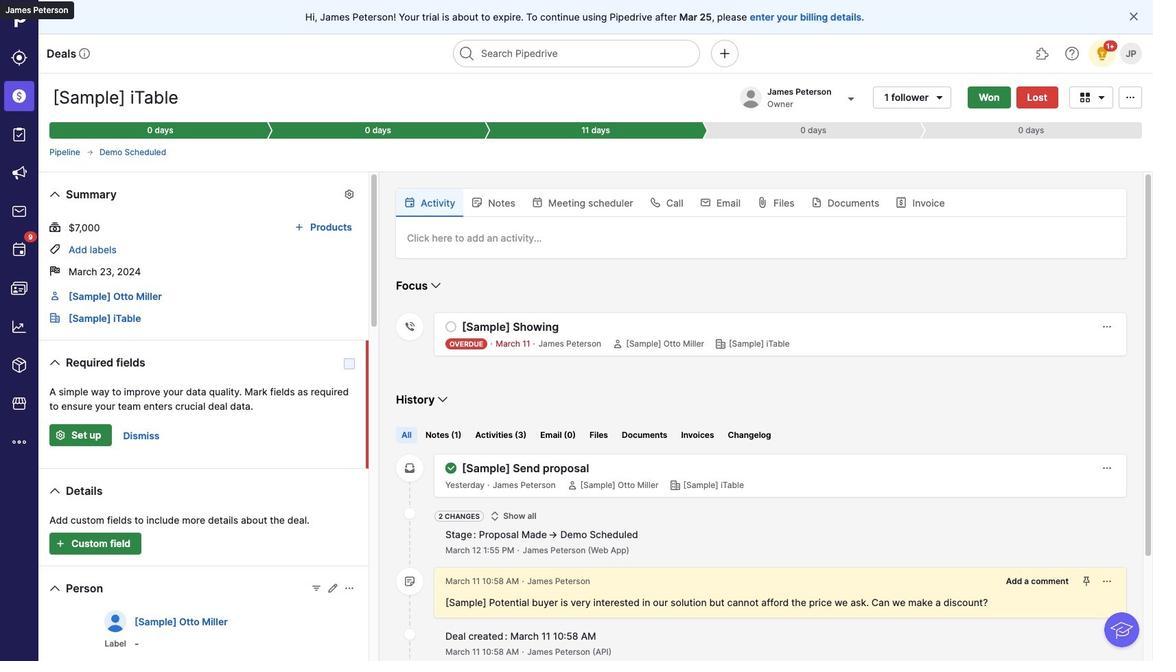 Task type: vqa. For each thing, say whether or not it's contained in the screenshot.
color secondary image to the top
yes



Task type: locate. For each thing, give the bounding box(es) containing it.
1 more actions image from the top
[[1102, 321, 1113, 332]]

more actions image
[[1102, 321, 1113, 332], [1102, 576, 1113, 587]]

more image
[[11, 434, 27, 450]]

color primary image
[[1129, 11, 1140, 22], [1077, 92, 1094, 103], [1094, 92, 1110, 103], [1123, 92, 1139, 103], [404, 197, 415, 208], [532, 197, 543, 208], [650, 197, 661, 208], [758, 197, 769, 208], [812, 197, 823, 208], [291, 222, 308, 233], [49, 244, 60, 255], [47, 354, 63, 371], [435, 391, 451, 408], [567, 480, 578, 491], [47, 483, 63, 499], [47, 580, 63, 597], [344, 583, 355, 594]]

0 vertical spatial color link image
[[49, 290, 60, 301]]

color link image
[[49, 290, 60, 301], [49, 312, 60, 323]]

menu item
[[0, 77, 38, 115]]

campaigns image
[[11, 165, 27, 181]]

color undefined image
[[11, 242, 27, 258]]

1 vertical spatial more actions image
[[1102, 576, 1113, 587]]

0 vertical spatial color primary inverted image
[[52, 430, 69, 441]]

2 color link image from the top
[[49, 312, 60, 323]]

color secondary image
[[404, 321, 415, 332], [404, 629, 415, 640]]

1 vertical spatial color secondary image
[[404, 629, 415, 640]]

color primary image
[[932, 92, 949, 103], [86, 148, 94, 157], [47, 186, 63, 203], [344, 189, 355, 200], [472, 197, 483, 208], [700, 197, 711, 208], [896, 197, 907, 208], [49, 222, 60, 233], [49, 266, 60, 277], [428, 277, 444, 294], [446, 321, 457, 332], [613, 339, 624, 350], [446, 463, 457, 474], [490, 511, 501, 522], [311, 583, 322, 594], [328, 583, 339, 594]]

menu
[[0, 0, 38, 661]]

0 vertical spatial color secondary image
[[404, 321, 415, 332]]

0 vertical spatial more actions image
[[1102, 321, 1113, 332]]

color primary inverted image
[[52, 430, 69, 441], [52, 538, 69, 549]]

quick add image
[[717, 45, 733, 62]]

info image
[[79, 48, 90, 59]]

1 color primary inverted image from the top
[[52, 430, 69, 441]]

Search Pipedrive field
[[453, 40, 700, 67]]

more actions image
[[1102, 463, 1113, 474]]

color secondary image
[[716, 339, 727, 350], [404, 463, 415, 474], [670, 480, 681, 491], [404, 508, 415, 519], [404, 576, 415, 587]]

1 vertical spatial color primary inverted image
[[52, 538, 69, 549]]

color link image right insights image
[[49, 312, 60, 323]]

products image
[[11, 357, 27, 374]]

[Sample] iTable text field
[[49, 84, 205, 111]]

sales inbox image
[[11, 203, 27, 220]]

color link image right contacts image
[[49, 290, 60, 301]]

1 vertical spatial color link image
[[49, 312, 60, 323]]



Task type: describe. For each thing, give the bounding box(es) containing it.
2 color primary inverted image from the top
[[52, 538, 69, 549]]

projects image
[[11, 126, 27, 143]]

deals image
[[11, 88, 27, 104]]

knowledge center bot, also known as kc bot is an onboarding assistant that allows you to see the list of onboarding items in one place for quick and easy reference. this improves your in-app experience. image
[[1105, 613, 1140, 648]]

2 more actions image from the top
[[1102, 576, 1113, 587]]

1 color link image from the top
[[49, 290, 60, 301]]

1 color secondary image from the top
[[404, 321, 415, 332]]

insights image
[[11, 319, 27, 335]]

sales assistant image
[[1095, 45, 1111, 62]]

quick help image
[[1064, 45, 1081, 62]]

contacts image
[[11, 280, 27, 297]]

pin this note image
[[1082, 576, 1093, 587]]

marketplace image
[[11, 396, 27, 412]]

2 color secondary image from the top
[[404, 629, 415, 640]]

home image
[[9, 9, 30, 30]]

leads image
[[11, 49, 27, 66]]

transfer ownership image
[[843, 90, 859, 107]]



